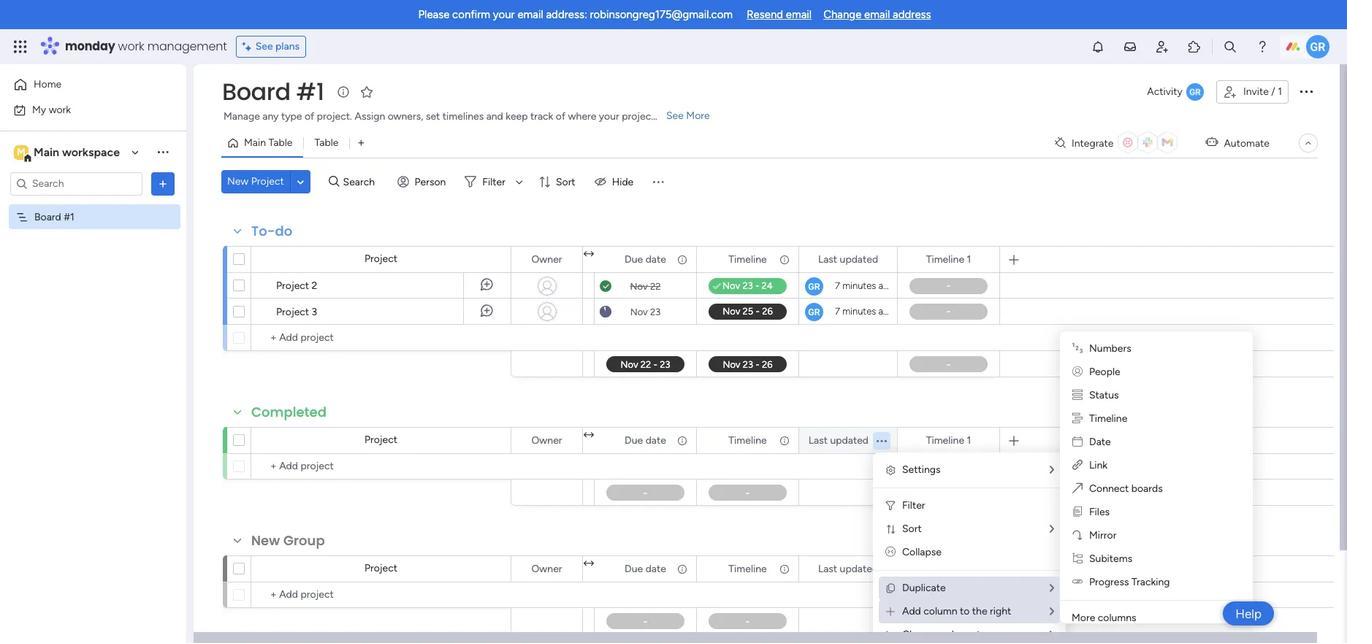 Task type: locate. For each thing, give the bounding box(es) containing it.
1 horizontal spatial main
[[244, 137, 266, 149]]

status
[[1089, 389, 1119, 402]]

project
[[251, 175, 284, 188], [365, 253, 398, 265], [276, 280, 309, 292], [276, 306, 309, 319], [365, 434, 398, 446], [365, 563, 398, 575]]

1 horizontal spatial see
[[666, 110, 684, 122]]

2 list arrow image from the top
[[1050, 607, 1054, 617]]

2 vertical spatial last
[[818, 563, 837, 575]]

2 column information image from the top
[[677, 564, 688, 575]]

New Group field
[[248, 532, 329, 551]]

3 due date from the top
[[625, 563, 666, 575]]

2 vertical spatial list arrow image
[[1050, 631, 1054, 641]]

0 horizontal spatial filter
[[483, 176, 506, 188]]

main inside button
[[244, 137, 266, 149]]

2 7 from the top
[[835, 306, 840, 317]]

0 horizontal spatial main
[[34, 145, 59, 159]]

v2 search image
[[329, 174, 339, 190]]

1 vertical spatial filter
[[902, 500, 925, 512]]

0 horizontal spatial board
[[34, 211, 61, 223]]

resend email
[[747, 8, 812, 21]]

2 email from the left
[[786, 8, 812, 21]]

type
[[281, 110, 302, 123], [977, 629, 998, 642]]

filter image
[[885, 501, 897, 512]]

change
[[824, 8, 862, 21], [902, 629, 938, 642]]

help image
[[1255, 39, 1270, 54]]

1 horizontal spatial filter
[[902, 500, 925, 512]]

due for group
[[625, 563, 643, 575]]

2 vertical spatial due date
[[625, 563, 666, 575]]

0 vertical spatial updated
[[840, 253, 878, 266]]

column information image
[[677, 254, 688, 266], [677, 564, 688, 575]]

3 due from the top
[[625, 563, 643, 575]]

3 list arrow image from the top
[[1050, 631, 1054, 641]]

timeline 1
[[926, 253, 971, 266], [926, 434, 971, 447], [926, 563, 971, 575]]

3 timeline 1 from the top
[[926, 563, 971, 575]]

1 due date field from the top
[[621, 252, 670, 268]]

2 vertical spatial owner
[[532, 563, 562, 575]]

activity button
[[1142, 80, 1211, 104]]

#1 left show board description image
[[296, 75, 324, 108]]

0 vertical spatial column
[[924, 606, 958, 618]]

2 vertical spatial timeline 1 field
[[923, 562, 975, 578]]

1 horizontal spatial email
[[786, 8, 812, 21]]

Board #1 field
[[218, 75, 328, 108]]

board
[[222, 75, 291, 108], [34, 211, 61, 223]]

change email address
[[824, 8, 931, 21]]

files
[[1089, 506, 1110, 519]]

right
[[990, 606, 1012, 618]]

1 minutes from the top
[[843, 281, 876, 292]]

0 horizontal spatial sort
[[556, 176, 576, 188]]

1 vertical spatial timeline 1
[[926, 434, 971, 447]]

see for see more
[[666, 110, 684, 122]]

keep
[[506, 110, 528, 123]]

ago
[[879, 281, 894, 292], [879, 306, 894, 317]]

0 horizontal spatial #1
[[64, 211, 74, 223]]

work inside my work button
[[49, 103, 71, 116]]

1 vertical spatial minutes
[[843, 306, 876, 317]]

1 list arrow image from the top
[[1050, 525, 1054, 535]]

due
[[625, 253, 643, 266], [625, 434, 643, 447], [625, 563, 643, 575]]

search everything image
[[1223, 39, 1238, 54]]

2 nov from the top
[[630, 307, 648, 317]]

add view image
[[358, 138, 364, 149]]

0 horizontal spatial new
[[227, 175, 249, 188]]

0 vertical spatial change
[[824, 8, 862, 21]]

v2 lookup arrow image
[[1073, 530, 1082, 542]]

2 due date field from the top
[[621, 433, 670, 449]]

1 ago from the top
[[879, 281, 894, 292]]

see for see plans
[[256, 40, 273, 53]]

0 vertical spatial last updated
[[818, 253, 878, 266]]

2 owner from the top
[[532, 434, 562, 447]]

3 date from the top
[[646, 563, 666, 575]]

last updated for new group
[[818, 563, 878, 575]]

see inside button
[[256, 40, 273, 53]]

22
[[650, 281, 661, 292]]

owner for 1st owner field from the top of the page
[[532, 253, 562, 266]]

1 vertical spatial timeline field
[[725, 433, 771, 449]]

1 horizontal spatial of
[[556, 110, 566, 123]]

email left address
[[864, 8, 890, 21]]

more right 'project'
[[686, 110, 710, 122]]

date for do
[[646, 253, 666, 266]]

0 vertical spatial new
[[227, 175, 249, 188]]

0 vertical spatial timeline 1
[[926, 253, 971, 266]]

list arrow image right right
[[1050, 607, 1054, 617]]

1 vertical spatial more
[[1072, 612, 1096, 625]]

sort inside 'popup button'
[[556, 176, 576, 188]]

nov
[[630, 281, 648, 292], [630, 307, 648, 317]]

where
[[568, 110, 597, 123]]

boards
[[1132, 483, 1163, 495]]

due date for do
[[625, 253, 666, 266]]

Completed field
[[248, 403, 330, 422]]

invite / 1
[[1244, 85, 1282, 98]]

v2 calendar view small outline image
[[1073, 436, 1083, 449]]

owner for third owner field
[[532, 563, 562, 575]]

dapulse person column image
[[1073, 366, 1083, 379]]

list arrow image
[[1050, 525, 1054, 535], [1050, 584, 1054, 594], [1050, 631, 1054, 641]]

column information image for new group
[[677, 564, 688, 575]]

23
[[650, 307, 661, 317]]

invite / 1 button
[[1217, 80, 1289, 104]]

2 table from the left
[[315, 137, 339, 149]]

1 + add project text field from the top
[[259, 458, 504, 476]]

help button
[[1223, 602, 1274, 626]]

filter
[[483, 176, 506, 188], [902, 500, 925, 512]]

completed
[[251, 403, 327, 422]]

2 owner field from the top
[[528, 433, 566, 449]]

1 date from the top
[[646, 253, 666, 266]]

1 horizontal spatial board #1
[[222, 75, 324, 108]]

more left columns
[[1072, 612, 1096, 625]]

0 vertical spatial type
[[281, 110, 302, 123]]

2 list arrow image from the top
[[1050, 584, 1054, 594]]

due date
[[625, 253, 666, 266], [625, 434, 666, 447], [625, 563, 666, 575]]

your
[[493, 8, 515, 21], [599, 110, 619, 123]]

show board description image
[[334, 85, 352, 99]]

filter left arrow down icon on the left top of the page
[[483, 176, 506, 188]]

list arrow image for add column to the right
[[1050, 607, 1054, 617]]

email right resend
[[786, 8, 812, 21]]

1 vertical spatial column information image
[[677, 564, 688, 575]]

0 horizontal spatial of
[[305, 110, 314, 123]]

manage
[[224, 110, 260, 123]]

1 7 minutes ago from the top
[[835, 281, 894, 292]]

2 vertical spatial due date field
[[621, 562, 670, 578]]

settings image
[[885, 465, 897, 476]]

2 vertical spatial due
[[625, 563, 643, 575]]

1 table from the left
[[269, 137, 293, 149]]

of right track
[[556, 110, 566, 123]]

1 vertical spatial board
[[34, 211, 61, 223]]

type right any
[[281, 110, 302, 123]]

0 vertical spatial board
[[222, 75, 291, 108]]

track
[[530, 110, 553, 123]]

v2 columns battery column image
[[1073, 577, 1083, 589]]

board inside "board #1" list box
[[34, 211, 61, 223]]

0 vertical spatial last
[[818, 253, 837, 266]]

0 horizontal spatial change
[[824, 8, 862, 21]]

Owner field
[[528, 252, 566, 268], [528, 433, 566, 449], [528, 562, 566, 578]]

1 vertical spatial v2 expand column image
[[584, 558, 594, 571]]

sort right sort icon
[[902, 523, 922, 536]]

your right where
[[599, 110, 619, 123]]

project 3
[[276, 306, 317, 319]]

sort right arrow down icon on the left top of the page
[[556, 176, 576, 188]]

2 due date from the top
[[625, 434, 666, 447]]

1 of from the left
[[305, 110, 314, 123]]

option
[[0, 204, 186, 207]]

due for do
[[625, 253, 643, 266]]

new for new project
[[227, 175, 249, 188]]

Timeline 1 field
[[923, 252, 975, 268], [923, 433, 975, 449], [923, 562, 975, 578]]

v2 link column image
[[1073, 460, 1083, 472]]

1 email from the left
[[518, 8, 543, 21]]

0 vertical spatial work
[[118, 38, 144, 55]]

main right workspace image
[[34, 145, 59, 159]]

1 vertical spatial #1
[[64, 211, 74, 223]]

resend email link
[[747, 8, 812, 21]]

Last updated field
[[815, 252, 882, 268], [805, 433, 872, 449], [815, 562, 882, 578]]

board #1 inside list box
[[34, 211, 74, 223]]

board #1 down the search in workspace field
[[34, 211, 74, 223]]

0 horizontal spatial work
[[49, 103, 71, 116]]

#1 down the search in workspace field
[[64, 211, 74, 223]]

collapse board header image
[[1303, 137, 1315, 149]]

0 vertical spatial timeline field
[[725, 252, 771, 268]]

work right my
[[49, 103, 71, 116]]

list arrow image for settings
[[1050, 465, 1054, 476]]

1 horizontal spatial #1
[[296, 75, 324, 108]]

table
[[269, 137, 293, 149], [315, 137, 339, 149]]

0 vertical spatial due date field
[[621, 252, 670, 268]]

duplicate
[[902, 582, 946, 595]]

list arrow image for change column type
[[1050, 631, 1054, 641]]

0 vertical spatial list arrow image
[[1050, 465, 1054, 476]]

1 vertical spatial nov
[[630, 307, 648, 317]]

1 owner from the top
[[532, 253, 562, 266]]

0 vertical spatial + add project text field
[[259, 458, 504, 476]]

v2 done deadline image
[[600, 279, 612, 293]]

0 vertical spatial due
[[625, 253, 643, 266]]

last for to-do
[[818, 253, 837, 266]]

0 vertical spatial filter
[[483, 176, 506, 188]]

board down the search in workspace field
[[34, 211, 61, 223]]

3 timeline 1 field from the top
[[923, 562, 975, 578]]

0 vertical spatial last updated field
[[815, 252, 882, 268]]

0 vertical spatial owner field
[[528, 252, 566, 268]]

0 vertical spatial list arrow image
[[1050, 525, 1054, 535]]

0 vertical spatial nov
[[630, 281, 648, 292]]

nov for project 2
[[630, 281, 648, 292]]

v2 subtasks column small outline image
[[1073, 553, 1083, 566]]

3 due date field from the top
[[621, 562, 670, 578]]

2 timeline 1 from the top
[[926, 434, 971, 447]]

group
[[284, 532, 325, 550]]

new left group
[[251, 532, 280, 550]]

1 due from the top
[[625, 253, 643, 266]]

0 horizontal spatial table
[[269, 137, 293, 149]]

0 vertical spatial due date
[[625, 253, 666, 266]]

new down main table button
[[227, 175, 249, 188]]

of left project.
[[305, 110, 314, 123]]

1 vertical spatial 7
[[835, 306, 840, 317]]

column information image
[[779, 254, 791, 266], [677, 435, 688, 447], [779, 435, 791, 447], [779, 564, 791, 575]]

table down project.
[[315, 137, 339, 149]]

0 vertical spatial #1
[[296, 75, 324, 108]]

1 vertical spatial due date
[[625, 434, 666, 447]]

2 vertical spatial timeline field
[[725, 562, 771, 578]]

2 vertical spatial last updated field
[[815, 562, 882, 578]]

of
[[305, 110, 314, 123], [556, 110, 566, 123]]

integrate
[[1072, 137, 1114, 149]]

see left plans
[[256, 40, 273, 53]]

mirror
[[1089, 530, 1117, 542]]

help
[[1236, 607, 1262, 621]]

hide
[[612, 176, 634, 188]]

1 timeline field from the top
[[725, 252, 771, 268]]

+ Add project text field
[[259, 458, 504, 476], [259, 587, 504, 604]]

v2 expand column image
[[584, 430, 594, 442]]

confirm
[[452, 8, 490, 21]]

main inside the workspace selection element
[[34, 145, 59, 159]]

updated for do
[[840, 253, 878, 266]]

/
[[1272, 85, 1276, 98]]

more columns
[[1072, 612, 1137, 625]]

email left address:
[[518, 8, 543, 21]]

timelines
[[443, 110, 484, 123]]

1 vertical spatial list arrow image
[[1050, 607, 1054, 617]]

do
[[275, 222, 293, 240]]

due date field for do
[[621, 252, 670, 268]]

change for change email address
[[824, 8, 862, 21]]

filter right filter 'image'
[[902, 500, 925, 512]]

timeline 1 field for to-do
[[923, 252, 975, 268]]

2
[[312, 280, 317, 292]]

apps image
[[1187, 39, 1202, 54]]

v2 collapse column outline image
[[886, 547, 896, 559]]

1 list arrow image from the top
[[1050, 465, 1054, 476]]

0 vertical spatial owner
[[532, 253, 562, 266]]

Due date field
[[621, 252, 670, 268], [621, 433, 670, 449], [621, 562, 670, 578]]

1 vertical spatial timeline 1 field
[[923, 433, 975, 449]]

main
[[244, 137, 266, 149], [34, 145, 59, 159]]

1 vertical spatial type
[[977, 629, 998, 642]]

0 vertical spatial 7
[[835, 281, 840, 292]]

email
[[518, 8, 543, 21], [786, 8, 812, 21], [864, 8, 890, 21]]

0 vertical spatial see
[[256, 40, 273, 53]]

To-do field
[[248, 222, 296, 241]]

0 horizontal spatial type
[[281, 110, 302, 123]]

0 vertical spatial minutes
[[843, 281, 876, 292]]

0 horizontal spatial email
[[518, 8, 543, 21]]

your right confirm on the left of page
[[493, 8, 515, 21]]

board #1 up any
[[222, 75, 324, 108]]

work
[[118, 38, 144, 55], [49, 103, 71, 116]]

2 vertical spatial timeline 1
[[926, 563, 971, 575]]

workspace selection element
[[14, 144, 122, 163]]

2 v2 expand column image from the top
[[584, 558, 594, 571]]

0 vertical spatial sort
[[556, 176, 576, 188]]

1 timeline 1 from the top
[[926, 253, 971, 266]]

1 vertical spatial board #1
[[34, 211, 74, 223]]

owner
[[532, 253, 562, 266], [532, 434, 562, 447], [532, 563, 562, 575]]

1 vertical spatial due
[[625, 434, 643, 447]]

column left to
[[924, 606, 958, 618]]

2 ago from the top
[[879, 306, 894, 317]]

1 nov from the top
[[630, 281, 648, 292]]

menu image
[[651, 175, 666, 189]]

nov left 23
[[630, 307, 648, 317]]

0 vertical spatial ago
[[879, 281, 894, 292]]

monday
[[65, 38, 115, 55]]

table down any
[[269, 137, 293, 149]]

timeline
[[729, 253, 767, 266], [926, 253, 965, 266], [1089, 413, 1128, 425], [729, 434, 767, 447], [926, 434, 965, 447], [729, 563, 767, 575], [926, 563, 965, 575]]

0 vertical spatial column information image
[[677, 254, 688, 266]]

1 vertical spatial change
[[902, 629, 938, 642]]

nov left 22
[[630, 281, 648, 292]]

new inside 'new project' button
[[227, 175, 249, 188]]

type down the
[[977, 629, 998, 642]]

0 vertical spatial date
[[646, 253, 666, 266]]

workspace
[[62, 145, 120, 159]]

my work button
[[9, 98, 157, 122]]

2 vertical spatial updated
[[840, 563, 878, 575]]

1 horizontal spatial change
[[902, 629, 938, 642]]

management
[[147, 38, 227, 55]]

new inside new group field
[[251, 532, 280, 550]]

column
[[924, 606, 958, 618], [941, 629, 974, 642]]

owners,
[[388, 110, 423, 123]]

3 owner from the top
[[532, 563, 562, 575]]

1 horizontal spatial type
[[977, 629, 998, 642]]

+ Add project text field
[[259, 330, 504, 347]]

main down manage
[[244, 137, 266, 149]]

0 horizontal spatial board #1
[[34, 211, 74, 223]]

2 vertical spatial last updated
[[818, 563, 878, 575]]

list arrow image left v2 link column image
[[1050, 465, 1054, 476]]

due date for group
[[625, 563, 666, 575]]

see right 'project'
[[666, 110, 684, 122]]

1 timeline 1 field from the top
[[923, 252, 975, 268]]

2 vertical spatial owner field
[[528, 562, 566, 578]]

3 timeline field from the top
[[725, 562, 771, 578]]

0 horizontal spatial see
[[256, 40, 273, 53]]

3
[[312, 306, 317, 319]]

3 owner field from the top
[[528, 562, 566, 578]]

board up any
[[222, 75, 291, 108]]

v2 file column image
[[1074, 506, 1082, 519]]

1 column information image from the top
[[677, 254, 688, 266]]

workspace options image
[[156, 145, 170, 159]]

select product image
[[13, 39, 28, 54]]

add
[[902, 606, 921, 618]]

work right monday
[[118, 38, 144, 55]]

column down add column to the right
[[941, 629, 974, 642]]

1 horizontal spatial your
[[599, 110, 619, 123]]

invite
[[1244, 85, 1269, 98]]

more
[[686, 110, 710, 122], [1072, 612, 1096, 625]]

1 horizontal spatial work
[[118, 38, 144, 55]]

1 vertical spatial date
[[646, 434, 666, 447]]

list arrow image
[[1050, 465, 1054, 476], [1050, 607, 1054, 617]]

1 vertical spatial ago
[[879, 306, 894, 317]]

see
[[256, 40, 273, 53], [666, 110, 684, 122]]

v2 board relation small image
[[1073, 483, 1083, 495]]

change right resend email
[[824, 8, 862, 21]]

1 due date from the top
[[625, 253, 666, 266]]

inbox image
[[1123, 39, 1138, 54]]

last updated for to-do
[[818, 253, 878, 266]]

person button
[[391, 170, 455, 194]]

1 vertical spatial owner
[[532, 434, 562, 447]]

updated
[[840, 253, 878, 266], [830, 434, 869, 447], [840, 563, 878, 575]]

change down the add
[[902, 629, 938, 642]]

table inside button
[[315, 137, 339, 149]]

see more link
[[665, 109, 711, 123]]

3 email from the left
[[864, 8, 890, 21]]

1 horizontal spatial new
[[251, 532, 280, 550]]

1 inside button
[[1278, 85, 1282, 98]]

work for my
[[49, 103, 71, 116]]

Timeline field
[[725, 252, 771, 268], [725, 433, 771, 449], [725, 562, 771, 578]]

v2 expand column image
[[584, 248, 594, 261], [584, 558, 594, 571]]

add column to the right image
[[885, 606, 897, 618]]

2 minutes from the top
[[843, 306, 876, 317]]

0 vertical spatial timeline 1 field
[[923, 252, 975, 268]]

board #1 list box
[[0, 202, 186, 427]]

minutes
[[843, 281, 876, 292], [843, 306, 876, 317]]

address:
[[546, 8, 587, 21]]

2 + add project text field from the top
[[259, 587, 504, 604]]



Task type: describe. For each thing, give the bounding box(es) containing it.
v2 small numbers digit column outline image
[[1073, 343, 1083, 355]]

table inside button
[[269, 137, 293, 149]]

type for column
[[977, 629, 998, 642]]

1 7 from the top
[[835, 281, 840, 292]]

plans
[[275, 40, 300, 53]]

stands.
[[658, 110, 690, 123]]

2 of from the left
[[556, 110, 566, 123]]

automate
[[1224, 137, 1270, 149]]

angle down image
[[297, 176, 304, 187]]

1 vertical spatial last updated field
[[805, 433, 872, 449]]

robinsongreg175@gmail.com
[[590, 8, 733, 21]]

see more
[[666, 110, 710, 122]]

change column type
[[902, 629, 998, 642]]

date for group
[[646, 563, 666, 575]]

workspace image
[[14, 144, 28, 160]]

options image
[[1298, 82, 1315, 100]]

1 vertical spatial last
[[809, 434, 828, 447]]

Search in workspace field
[[31, 175, 122, 192]]

duplicate image
[[885, 583, 897, 595]]

due date field for group
[[621, 562, 670, 578]]

project 2
[[276, 280, 317, 292]]

sort image
[[885, 524, 897, 536]]

table button
[[304, 132, 350, 155]]

dapulse checkmark sign image
[[713, 278, 721, 296]]

filter inside popup button
[[483, 176, 506, 188]]

progress
[[1089, 577, 1129, 589]]

settings
[[902, 464, 941, 476]]

1 horizontal spatial board
[[222, 75, 291, 108]]

address
[[893, 8, 931, 21]]

0 vertical spatial board #1
[[222, 75, 324, 108]]

timeline 1 for do
[[926, 253, 971, 266]]

new project
[[227, 175, 284, 188]]

nov for project 3
[[630, 307, 648, 317]]

set
[[426, 110, 440, 123]]

type for any
[[281, 110, 302, 123]]

owner for second owner field from the bottom
[[532, 434, 562, 447]]

hide button
[[589, 170, 642, 194]]

0 vertical spatial your
[[493, 8, 515, 21]]

column information image for to-do
[[677, 254, 688, 266]]

nov 22
[[630, 281, 661, 292]]

autopilot image
[[1206, 133, 1218, 152]]

small timeline column outline image
[[1073, 413, 1083, 425]]

change column type image
[[885, 630, 897, 642]]

monday work management
[[65, 38, 227, 55]]

connect
[[1089, 483, 1129, 495]]

timeline 1 for group
[[926, 563, 971, 575]]

2 date from the top
[[646, 434, 666, 447]]

project.
[[317, 110, 352, 123]]

filter button
[[459, 170, 528, 194]]

sort button
[[533, 170, 584, 194]]

1 vertical spatial last updated
[[809, 434, 869, 447]]

m
[[17, 146, 26, 158]]

my
[[32, 103, 46, 116]]

email for change email address
[[864, 8, 890, 21]]

nov 23
[[630, 307, 661, 317]]

to-do
[[251, 222, 293, 240]]

home button
[[9, 73, 157, 96]]

options image
[[156, 176, 170, 191]]

project
[[622, 110, 655, 123]]

2 7 minutes ago from the top
[[835, 306, 894, 317]]

please confirm your email address: robinsongreg175@gmail.com
[[418, 8, 733, 21]]

v2 status outline image
[[1073, 389, 1083, 402]]

0 horizontal spatial more
[[686, 110, 710, 122]]

1 owner field from the top
[[528, 252, 566, 268]]

see plans
[[256, 40, 300, 53]]

resend
[[747, 8, 783, 21]]

and
[[486, 110, 503, 123]]

invite members image
[[1155, 39, 1170, 54]]

any
[[262, 110, 279, 123]]

new for new group
[[251, 532, 280, 550]]

the
[[972, 606, 988, 618]]

activity
[[1147, 85, 1183, 98]]

collapse
[[902, 547, 942, 559]]

updated for group
[[840, 563, 878, 575]]

change email address link
[[824, 8, 931, 21]]

arrow down image
[[511, 173, 528, 191]]

timeline 1 field for new group
[[923, 562, 975, 578]]

greg robinson image
[[1306, 35, 1330, 58]]

home
[[34, 78, 62, 91]]

add to favorites image
[[359, 84, 374, 99]]

numbers
[[1089, 343, 1132, 355]]

new group
[[251, 532, 325, 550]]

1 v2 expand column image from the top
[[584, 248, 594, 261]]

to
[[960, 606, 970, 618]]

progress tracking
[[1089, 577, 1170, 589]]

#1 inside list box
[[64, 211, 74, 223]]

add column to the right
[[902, 606, 1012, 618]]

column for change
[[941, 629, 974, 642]]

see plans button
[[236, 36, 306, 58]]

email for resend email
[[786, 8, 812, 21]]

dapulse integrations image
[[1055, 138, 1066, 149]]

main for main workspace
[[34, 145, 59, 159]]

Search field
[[339, 172, 383, 192]]

to-
[[251, 222, 275, 240]]

tracking
[[1132, 577, 1170, 589]]

2 due from the top
[[625, 434, 643, 447]]

main table button
[[221, 132, 304, 155]]

list arrow image for duplicate
[[1050, 584, 1054, 594]]

1 horizontal spatial sort
[[902, 523, 922, 536]]

change for change column type
[[902, 629, 938, 642]]

assign
[[355, 110, 385, 123]]

columns
[[1098, 612, 1137, 625]]

2 timeline field from the top
[[725, 433, 771, 449]]

column for add
[[924, 606, 958, 618]]

list arrow image for sort
[[1050, 525, 1054, 535]]

link
[[1089, 460, 1108, 472]]

main table
[[244, 137, 293, 149]]

2 timeline 1 field from the top
[[923, 433, 975, 449]]

main workspace
[[34, 145, 120, 159]]

1 vertical spatial updated
[[830, 434, 869, 447]]

new project button
[[221, 170, 290, 194]]

my work
[[32, 103, 71, 116]]

main for main table
[[244, 137, 266, 149]]

people
[[1089, 366, 1121, 379]]

subitems
[[1089, 553, 1133, 566]]

project inside button
[[251, 175, 284, 188]]

connect boards
[[1089, 483, 1163, 495]]

work for monday
[[118, 38, 144, 55]]

last updated field for new group
[[815, 562, 882, 578]]

date
[[1089, 436, 1111, 449]]

last for new group
[[818, 563, 837, 575]]

person
[[415, 176, 446, 188]]

1 vertical spatial your
[[599, 110, 619, 123]]

notifications image
[[1091, 39, 1106, 54]]

manage any type of project. assign owners, set timelines and keep track of where your project stands.
[[224, 110, 690, 123]]

1 horizontal spatial more
[[1072, 612, 1096, 625]]

last updated field for to-do
[[815, 252, 882, 268]]

please
[[418, 8, 450, 21]]



Task type: vqa. For each thing, say whether or not it's contained in the screenshot.
Collapse board header image
yes



